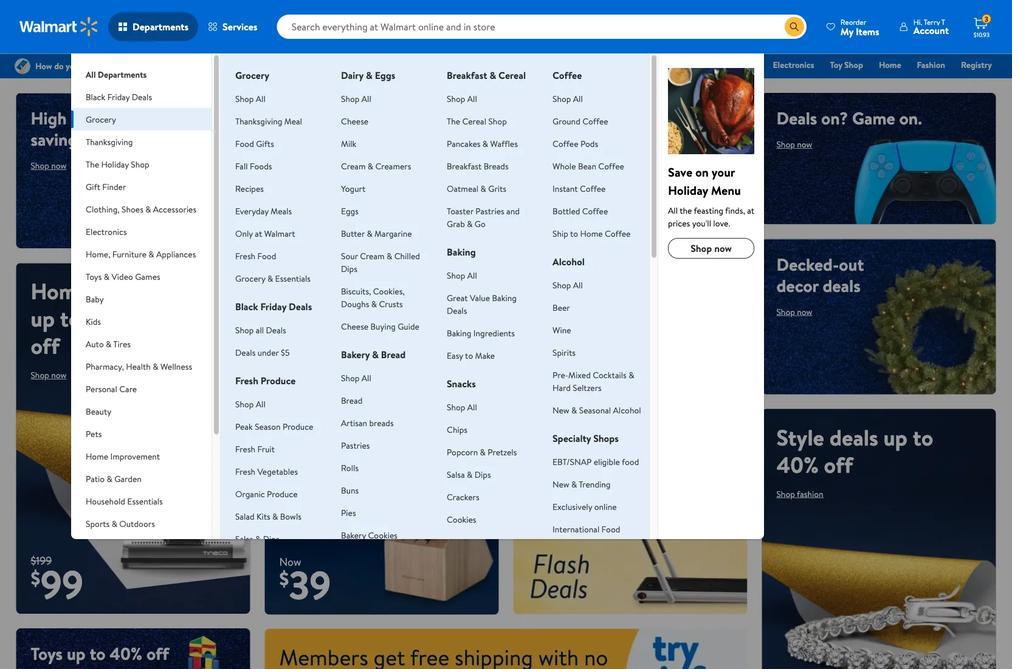 Task type: describe. For each thing, give the bounding box(es) containing it.
& left the gear
[[571, 405, 577, 416]]

services button
[[198, 12, 267, 41]]

beer link
[[553, 302, 570, 314]]

t
[[941, 17, 945, 27]]

account
[[913, 24, 949, 37]]

save for save big!
[[279, 264, 357, 319]]

now dollar 39 null group
[[265, 555, 331, 616]]

eggs link
[[341, 205, 359, 217]]

& down kits
[[255, 533, 261, 545]]

dairy
[[341, 69, 364, 82]]

off inside up to 40% off sports gear
[[610, 392, 633, 416]]

breakfast for breakfast & cereal
[[447, 69, 487, 82]]

artisan breads
[[341, 417, 394, 429]]

0 vertical spatial seasonal
[[579, 405, 611, 416]]

& inside toys & video games 'dropdown button'
[[104, 271, 109, 283]]

under
[[258, 347, 279, 359]]

essentials for left grocery & essentials link
[[275, 273, 311, 284]]

baking for baking ingredients
[[447, 327, 471, 339]]

coffee right bean
[[598, 160, 624, 172]]

& inside the pre-mixed cocktails & hard seltzers
[[629, 369, 634, 381]]

coffee down bottled coffee link
[[605, 228, 631, 239]]

0 horizontal spatial at
[[255, 228, 262, 239]]

auto
[[86, 338, 104, 350]]

patio
[[86, 473, 105, 485]]

& inside the seasonal decor & party supplies
[[144, 541, 150, 553]]

walmart
[[264, 228, 295, 239]]

shop now for home deals are served
[[279, 425, 315, 437]]

beauty button
[[71, 401, 212, 423]]

home,
[[86, 248, 110, 260]]

& inside grocery & essentials link
[[512, 59, 518, 71]]

1 horizontal spatial black friday deals
[[235, 300, 312, 314]]

1 vertical spatial cookies
[[368, 530, 398, 542]]

shop inside "link"
[[844, 59, 863, 71]]

seasonal decor & party supplies
[[86, 541, 172, 565]]

now for up to 40% off sports gear
[[548, 446, 564, 458]]

holiday inside save on your holiday menu all the feasting finds, at prices you'll love.
[[668, 182, 708, 199]]

now
[[279, 555, 301, 570]]

peak season produce link
[[235, 421, 313, 433]]

household essentials
[[86, 496, 163, 508]]

grocery button
[[71, 108, 212, 131]]

cream & creamers link
[[341, 160, 411, 172]]

thanksgiving meal
[[235, 115, 302, 127]]

patio & garden
[[86, 473, 142, 485]]

shop all deals
[[235, 324, 286, 336]]

registry
[[961, 59, 992, 71]]

1 vertical spatial eggs
[[341, 205, 359, 217]]

to inside style deals up to 40% off
[[913, 422, 933, 453]]

grocery inside dropdown button
[[86, 113, 116, 125]]

eligible
[[594, 456, 620, 468]]

1 horizontal spatial salsa & dips
[[447, 469, 491, 481]]

1 horizontal spatial fruit
[[447, 536, 464, 548]]

fresh for fresh food
[[235, 250, 255, 262]]

international food link
[[553, 524, 620, 536]]

fresh for fresh fruit
[[235, 443, 255, 455]]

deals up $5
[[289, 300, 312, 314]]

departments button
[[108, 12, 198, 41]]

black friday deals button
[[71, 86, 212, 108]]

essentials for the rightmost grocery & essentials link
[[520, 59, 556, 71]]

bean
[[578, 160, 596, 172]]

the holiday shop button
[[71, 153, 212, 176]]

the for the cereal shop link
[[447, 115, 460, 127]]

essentials inside dropdown button
[[127, 496, 163, 508]]

vegetables
[[257, 466, 298, 478]]

1 vertical spatial dips
[[475, 469, 491, 481]]

coffee up ship to home coffee link
[[582, 205, 608, 217]]

0 horizontal spatial dips
[[263, 533, 279, 545]]

1 vertical spatial produce
[[283, 421, 313, 433]]

sports & outdoors
[[86, 518, 155, 530]]

walmart+ link
[[950, 75, 997, 88]]

shop now link for home deals up to 30% off
[[31, 370, 66, 381]]

fashion
[[797, 488, 823, 500]]

& down cheese buying guide
[[372, 348, 379, 362]]

black for "black friday deals" dropdown button
[[86, 91, 105, 103]]

toy shop
[[830, 59, 863, 71]]

1 horizontal spatial friday
[[260, 300, 286, 314]]

all up tech
[[86, 68, 96, 80]]

pharmacy, health & wellness button
[[71, 356, 212, 378]]

shop all link for fresh produce
[[235, 398, 266, 410]]

deals on? game on.
[[777, 106, 922, 130]]

electronics for electronics dropdown button
[[86, 226, 127, 238]]

kits
[[257, 511, 270, 523]]

1 vertical spatial departments
[[98, 68, 147, 80]]

black for black friday deals link
[[397, 59, 417, 71]]

shop now for decked-out decor deals
[[777, 306, 812, 318]]

easy to make link
[[447, 350, 495, 362]]

gifts,
[[108, 106, 147, 130]]

new & seasonal alcohol link
[[553, 405, 641, 416]]

shop now link for deals on? game on.
[[777, 139, 812, 150]]

0 vertical spatial salsa
[[447, 469, 465, 481]]

gifts
[[256, 138, 274, 150]]

seasonal inside the seasonal decor & party supplies
[[86, 541, 118, 553]]

fresh fruit link
[[235, 443, 275, 455]]

& down fresh food link
[[267, 273, 273, 284]]

bottled coffee link
[[553, 205, 608, 217]]

high
[[31, 106, 67, 130]]

sour
[[341, 250, 358, 262]]

all for coffee
[[573, 93, 583, 105]]

sports
[[528, 414, 574, 437]]

grocery image
[[668, 68, 754, 154]]

40% inside up to 40% off sports gear
[[573, 392, 606, 416]]

gift finder link
[[711, 58, 763, 71]]

0 vertical spatial snacks
[[447, 377, 476, 391]]

shop now link for high tech gifts, huge savings
[[31, 160, 66, 172]]

salad kits & bowls
[[235, 511, 301, 523]]

& left pretzels
[[480, 446, 486, 458]]

all for dairy & eggs
[[362, 93, 371, 105]]

grocery & essentials for left grocery & essentials link
[[235, 273, 311, 284]]

0 vertical spatial salsa & dips link
[[447, 469, 491, 481]]

1 horizontal spatial up
[[67, 642, 86, 666]]

deals inside black friday deals link
[[444, 59, 464, 71]]

dips inside sour cream & chilled dips
[[341, 263, 357, 275]]

shop now link for home deals are served
[[279, 425, 315, 437]]

ebt/snap eligible food
[[553, 456, 639, 468]]

& inside pharmacy, health & wellness dropdown button
[[153, 361, 158, 373]]

pastries inside toaster pastries and grab & go
[[476, 205, 504, 217]]

great
[[447, 292, 468, 304]]

shop all link for dairy & eggs
[[341, 93, 371, 105]]

ship to home coffee
[[553, 228, 631, 239]]

breakfast breads link
[[447, 160, 509, 172]]

1 vertical spatial alcohol
[[613, 405, 641, 416]]

pets
[[86, 428, 102, 440]]

shop all link for snacks
[[447, 401, 477, 413]]

items
[[856, 25, 879, 38]]

& right butter
[[367, 228, 372, 239]]

style deals up to 40% off
[[777, 422, 933, 480]]

coffee down whole bean coffee link
[[580, 183, 606, 195]]

& up crackers
[[467, 469, 473, 481]]

toys up to 40% off
[[31, 642, 169, 666]]

save big!
[[279, 264, 429, 319]]

0 horizontal spatial bread
[[341, 395, 363, 407]]

1 horizontal spatial grocery & essentials link
[[475, 58, 561, 71]]

shop all link for alcohol
[[553, 279, 583, 291]]

hi,
[[913, 17, 922, 27]]

& right the dairy
[[366, 69, 372, 82]]

coffee up ground
[[553, 69, 582, 82]]

new for new & seasonal alcohol
[[553, 405, 569, 416]]

0 horizontal spatial cereal
[[462, 115, 486, 127]]

pharmacy, health & wellness
[[86, 361, 192, 373]]

sour cream & chilled dips link
[[341, 250, 420, 275]]

coffee pods
[[553, 138, 598, 150]]

your
[[712, 164, 735, 181]]

1 horizontal spatial bread
[[381, 348, 406, 362]]

beer
[[553, 302, 570, 314]]

shop all for fresh produce
[[235, 398, 266, 410]]

deals inside great value baking deals
[[447, 305, 467, 317]]

artisan breads link
[[341, 417, 394, 429]]

on?
[[821, 106, 848, 130]]

finder for gift finder link
[[733, 59, 757, 71]]

0 vertical spatial cream
[[341, 160, 366, 172]]

toaster pastries and grab & go link
[[447, 205, 520, 230]]

chips
[[447, 424, 467, 436]]

cheese buying guide link
[[341, 321, 419, 332]]

margarine
[[374, 228, 412, 239]]

fresh for fresh vegetables
[[235, 466, 255, 478]]

at inside save on your holiday menu all the feasting finds, at prices you'll love.
[[747, 205, 754, 216]]

departments inside popup button
[[133, 20, 188, 33]]

0 vertical spatial eggs
[[375, 69, 395, 82]]

40% inside style deals up to 40% off
[[777, 450, 819, 480]]

peak season produce
[[235, 421, 313, 433]]

up for home deals up to 30% off
[[31, 304, 55, 334]]

grocery up the cereal shop on the top of page
[[480, 59, 510, 71]]

season
[[255, 421, 281, 433]]

all for snacks
[[467, 401, 477, 413]]

all for bakery & bread
[[362, 372, 371, 384]]

2 vertical spatial 40%
[[110, 642, 142, 666]]

was dollar $199, now dollar 99 group
[[16, 554, 83, 615]]

& inside sports & outdoors dropdown button
[[112, 518, 117, 530]]

black friday deals for "black friday deals" dropdown button
[[86, 91, 152, 103]]

deals for style deals up to 40% off
[[829, 422, 878, 453]]

shops
[[593, 432, 619, 446]]

produce for organic produce
[[267, 488, 298, 500]]

bottled
[[553, 205, 580, 217]]

coffee up pods
[[582, 115, 608, 127]]

coffee down ground
[[553, 138, 578, 150]]

shop now link for up to 40% off sports gear
[[528, 446, 564, 458]]

artisan
[[341, 417, 367, 429]]

shop all link for breakfast & cereal
[[447, 93, 477, 105]]

debit
[[919, 76, 940, 88]]

ground coffee link
[[553, 115, 608, 127]]

1 vertical spatial snacks
[[466, 536, 491, 548]]

now for home deals are served
[[300, 425, 315, 437]]

shop all for coffee
[[553, 93, 583, 105]]

food for fresh food
[[257, 250, 276, 262]]

rolls
[[341, 462, 359, 474]]

spirits link
[[553, 347, 576, 359]]

baking inside great value baking deals
[[492, 292, 517, 304]]

personal
[[86, 383, 117, 395]]

shop fashion link
[[777, 488, 823, 500]]

foods
[[250, 160, 272, 172]]

home down bottled coffee link
[[580, 228, 603, 239]]

0 vertical spatial fruit
[[257, 443, 275, 455]]

shop all link for bakery & bread
[[341, 372, 371, 384]]

0 horizontal spatial salsa
[[235, 533, 253, 545]]

shop all for bakery & bread
[[341, 372, 371, 384]]

& inside the home, furniture & appliances dropdown button
[[149, 248, 154, 260]]

0 horizontal spatial food
[[235, 138, 254, 150]]

gift for gift finder link
[[716, 59, 731, 71]]

cream & creamers
[[341, 160, 411, 172]]

kids
[[86, 316, 101, 328]]

bakery & bread
[[341, 348, 406, 362]]

holiday for the holiday shop link
[[651, 59, 680, 71]]

exclusively online
[[553, 501, 617, 513]]



Task type: locate. For each thing, give the bounding box(es) containing it.
essentials
[[520, 59, 556, 71], [275, 273, 311, 284], [127, 496, 163, 508]]

0 vertical spatial gift finder
[[716, 59, 757, 71]]

dips
[[341, 263, 357, 275], [475, 469, 491, 481], [263, 533, 279, 545]]

now for home deals up to 30% off
[[51, 370, 66, 381]]

bread link
[[341, 395, 363, 407]]

finder for gift finder dropdown button
[[102, 181, 126, 193]]

& inside auto & tires dropdown button
[[106, 338, 111, 350]]

deals for home deals are served
[[328, 392, 366, 416]]

shop all for baking
[[447, 270, 477, 281]]

shop all up bread link
[[341, 372, 371, 384]]

save on your holiday menu all the feasting finds, at prices you'll love.
[[668, 164, 754, 229]]

shop all link for coffee
[[553, 93, 583, 105]]

2 horizontal spatial up
[[883, 422, 908, 453]]

1 new from the top
[[553, 405, 569, 416]]

& right the patio on the bottom left of page
[[107, 473, 112, 485]]

2 breakfast from the top
[[447, 160, 482, 172]]

thanksgiving down gifts, at top left
[[86, 136, 133, 148]]

the holiday shop
[[636, 59, 700, 71], [86, 158, 149, 170]]

buns
[[341, 485, 359, 497]]

thanksgiving meal link
[[235, 115, 302, 127]]

shop inside "dropdown button"
[[131, 158, 149, 170]]

shop all up chips link
[[447, 401, 477, 413]]

all up the cereal shop on the top of page
[[467, 93, 477, 105]]

the holiday shop inside "dropdown button"
[[86, 158, 149, 170]]

cheese for cheese link
[[341, 115, 368, 127]]

dips down sour
[[341, 263, 357, 275]]

video
[[112, 271, 133, 283]]

shop all up beer
[[553, 279, 583, 291]]

1 bakery from the top
[[341, 348, 370, 362]]

save down sour
[[279, 264, 357, 319]]

tires
[[113, 338, 131, 350]]

holiday for the holiday shop "dropdown button"
[[101, 158, 129, 170]]

save left on
[[668, 164, 692, 181]]

toy
[[830, 59, 842, 71]]

gift for gift finder dropdown button
[[86, 181, 100, 193]]

the inside the holiday shop "dropdown button"
[[86, 158, 99, 170]]

search icon image
[[789, 22, 799, 32]]

4 fresh from the top
[[235, 466, 255, 478]]

1 horizontal spatial black
[[235, 300, 258, 314]]

up
[[31, 304, 55, 334], [883, 422, 908, 453], [67, 642, 86, 666]]

& right cocktails
[[629, 369, 634, 381]]

1 horizontal spatial alcohol
[[613, 405, 641, 416]]

1 horizontal spatial the
[[447, 115, 460, 127]]

& inside sour cream & chilled dips
[[387, 250, 392, 262]]

outdoors
[[119, 518, 155, 530]]

up for style deals up to 40% off
[[883, 422, 908, 453]]

deals down great
[[447, 305, 467, 317]]

grocery down fresh food link
[[235, 273, 265, 284]]

0 vertical spatial black friday deals
[[397, 59, 464, 71]]

food gifts link
[[235, 138, 274, 150]]

now for decked-out decor deals
[[797, 306, 812, 318]]

$ for 39
[[279, 566, 289, 593]]

0 horizontal spatial fruit
[[257, 443, 275, 455]]

gift finder for gift finder link
[[716, 59, 757, 71]]

fall foods
[[235, 160, 272, 172]]

bakery down cheese buying guide link
[[341, 348, 370, 362]]

shop all up the cereal shop link
[[447, 93, 477, 105]]

baking right value
[[492, 292, 517, 304]]

shop all
[[235, 93, 266, 105], [341, 93, 371, 105], [447, 93, 477, 105], [553, 93, 583, 105], [447, 270, 477, 281], [553, 279, 583, 291], [341, 372, 371, 384], [235, 398, 266, 410], [447, 401, 477, 413]]

2 vertical spatial black
[[235, 300, 258, 314]]

black right dairy & eggs in the left top of the page
[[397, 59, 417, 71]]

& right kits
[[272, 511, 278, 523]]

toys inside 'dropdown button'
[[86, 271, 102, 283]]

1 vertical spatial gift finder
[[86, 181, 126, 193]]

menu
[[711, 182, 741, 199]]

new
[[553, 405, 569, 416], [553, 479, 569, 491]]

fruit down the cookies link
[[447, 536, 464, 548]]

at right finds,
[[747, 205, 754, 216]]

essentials down fresh food
[[275, 273, 311, 284]]

1 vertical spatial up
[[883, 422, 908, 453]]

1 vertical spatial the
[[447, 115, 460, 127]]

meals
[[271, 205, 292, 217]]

black friday deals for black friday deals link
[[397, 59, 464, 71]]

1 cheese from the top
[[341, 115, 368, 127]]

home link
[[873, 58, 907, 71]]

cookies,
[[373, 285, 405, 297]]

the holiday shop for the holiday shop "dropdown button"
[[86, 158, 149, 170]]

the inside the holiday shop link
[[636, 59, 649, 71]]

clothing,
[[86, 203, 120, 215]]

everyday meals
[[235, 205, 292, 217]]

gift inside gift finder dropdown button
[[86, 181, 100, 193]]

2 bakery from the top
[[341, 530, 366, 542]]

salsa & dips
[[447, 469, 491, 481], [235, 533, 279, 545]]

2 vertical spatial black friday deals
[[235, 300, 312, 314]]

0 vertical spatial bakery
[[341, 348, 370, 362]]

1 horizontal spatial salsa
[[447, 469, 465, 481]]

breads
[[484, 160, 509, 172]]

salsa & dips link down kits
[[235, 533, 279, 545]]

0 vertical spatial new
[[553, 405, 569, 416]]

salsa & dips up crackers
[[447, 469, 491, 481]]

0 horizontal spatial finder
[[102, 181, 126, 193]]

0 vertical spatial cereal
[[498, 69, 526, 82]]

only
[[235, 228, 253, 239]]

& left creamers
[[368, 160, 373, 172]]

home inside dropdown button
[[86, 451, 108, 463]]

now $ 39
[[279, 555, 331, 612]]

eggs right the dairy
[[375, 69, 395, 82]]

chilled
[[394, 250, 420, 262]]

grocery & essentials for the rightmost grocery & essentials link
[[480, 59, 556, 71]]

bakery for bakery cookies
[[341, 530, 366, 542]]

breakfast up the cereal shop on the top of page
[[447, 69, 487, 82]]

gift finder button
[[71, 176, 212, 198]]

$5
[[281, 347, 290, 359]]

1 horizontal spatial at
[[747, 205, 754, 216]]

grocery up thanksgiving meal 'link'
[[235, 69, 269, 82]]

1 vertical spatial salsa & dips
[[235, 533, 279, 545]]

produce right season
[[283, 421, 313, 433]]

off inside the home deals up to 30% off
[[31, 331, 60, 361]]

all up season
[[256, 398, 266, 410]]

0 horizontal spatial the holiday shop
[[86, 158, 149, 170]]

salsa down popcorn
[[447, 469, 465, 481]]

dairy & eggs
[[341, 69, 395, 82]]

cream inside sour cream & chilled dips
[[360, 250, 385, 262]]

1 vertical spatial grocery & essentials
[[235, 273, 311, 284]]

0 vertical spatial thanksgiving
[[572, 59, 620, 71]]

0 vertical spatial toys
[[86, 271, 102, 283]]

fresh fruit
[[235, 443, 275, 455]]

0 horizontal spatial toys
[[31, 642, 63, 666]]

home up one
[[879, 59, 901, 71]]

1 vertical spatial baking
[[492, 292, 517, 304]]

garden
[[114, 473, 142, 485]]

0 horizontal spatial gift finder
[[86, 181, 126, 193]]

shop all for breakfast & cereal
[[447, 93, 477, 105]]

1 vertical spatial salsa
[[235, 533, 253, 545]]

& inside toaster pastries and grab & go
[[467, 218, 473, 230]]

shop all link up cheese link
[[341, 93, 371, 105]]

shop now for home deals up to 30% off
[[31, 370, 66, 381]]

1 vertical spatial cream
[[360, 250, 385, 262]]

0 vertical spatial electronics
[[773, 59, 814, 71]]

1 vertical spatial cheese
[[341, 321, 368, 332]]

save for save on your holiday menu all the feasting finds, at prices you'll love.
[[668, 164, 692, 181]]

black up tech
[[86, 91, 105, 103]]

0 vertical spatial cheese
[[341, 115, 368, 127]]

3 fresh from the top
[[235, 443, 255, 455]]

0 horizontal spatial electronics
[[86, 226, 127, 238]]

1 vertical spatial bakery
[[341, 530, 366, 542]]

shop now for up to 40% off sports gear
[[528, 446, 564, 458]]

breakfast for breakfast breads
[[447, 160, 482, 172]]

all for breakfast & cereal
[[467, 93, 477, 105]]

the for the holiday shop "dropdown button"
[[86, 158, 99, 170]]

2 vertical spatial essentials
[[127, 496, 163, 508]]

0 horizontal spatial salsa & dips link
[[235, 533, 279, 545]]

2 vertical spatial dips
[[263, 533, 279, 545]]

cheese down doughs
[[341, 321, 368, 332]]

salsa & dips down kits
[[235, 533, 279, 545]]

& right health
[[153, 361, 158, 373]]

deals left "under"
[[235, 347, 256, 359]]

1 horizontal spatial thanksgiving
[[235, 115, 282, 127]]

alcohol up shops
[[613, 405, 641, 416]]

shop all link up thanksgiving meal
[[235, 93, 266, 105]]

eggs up butter
[[341, 205, 359, 217]]

black inside dropdown button
[[86, 91, 105, 103]]

home for home
[[879, 59, 901, 71]]

Walmart Site-Wide search field
[[277, 15, 807, 39]]

0 horizontal spatial thanksgiving
[[86, 136, 133, 148]]

thanksgiving for thanksgiving meal
[[235, 115, 282, 127]]

personal care
[[86, 383, 137, 395]]

30%
[[86, 304, 126, 334]]

all for grocery
[[256, 93, 266, 105]]

now
[[797, 139, 812, 150], [51, 160, 66, 172], [714, 242, 732, 255], [797, 306, 812, 318], [310, 334, 325, 346], [51, 370, 66, 381], [300, 425, 315, 437], [548, 446, 564, 458]]

gift finder for gift finder dropdown button
[[86, 181, 126, 193]]

0 horizontal spatial gift
[[86, 181, 100, 193]]

style
[[777, 422, 824, 453]]

deals
[[444, 59, 464, 71], [132, 91, 152, 103], [777, 106, 817, 130], [289, 300, 312, 314], [447, 305, 467, 317], [266, 324, 286, 336], [235, 347, 256, 359]]

0 horizontal spatial eggs
[[341, 205, 359, 217]]

crusts
[[379, 298, 403, 310]]

recipes
[[235, 183, 264, 195]]

are
[[370, 392, 393, 416]]

shop all for alcohol
[[553, 279, 583, 291]]

1 vertical spatial cereal
[[462, 115, 486, 127]]

0 vertical spatial pastries
[[476, 205, 504, 217]]

make
[[475, 350, 495, 362]]

1 vertical spatial new
[[553, 479, 569, 491]]

biscuits,
[[341, 285, 371, 297]]

all inside save on your holiday menu all the feasting finds, at prices you'll love.
[[668, 205, 678, 216]]

bottled coffee
[[553, 205, 608, 217]]

0 vertical spatial 40%
[[573, 392, 606, 416]]

bakery cookies link
[[341, 530, 398, 542]]

bakery for bakery & bread
[[341, 348, 370, 362]]

all down ship to home coffee
[[573, 279, 583, 291]]

to inside the home deals up to 30% off
[[60, 304, 80, 334]]

shop now link for save big!
[[279, 330, 335, 350]]

shop all link for baking
[[447, 270, 477, 281]]

pharmacy,
[[86, 361, 124, 373]]

dips down salad kits & bowls
[[263, 533, 279, 545]]

all for fresh produce
[[256, 398, 266, 410]]

0 horizontal spatial grocery & essentials link
[[235, 273, 311, 284]]

1 horizontal spatial gift
[[716, 59, 731, 71]]

up inside style deals up to 40% off
[[883, 422, 908, 453]]

0 vertical spatial departments
[[133, 20, 188, 33]]

gift
[[716, 59, 731, 71], [86, 181, 100, 193]]

the up pancakes
[[447, 115, 460, 127]]

friday up shop all deals
[[260, 300, 286, 314]]

grocery
[[480, 59, 510, 71], [235, 69, 269, 82], [86, 113, 116, 125], [235, 273, 265, 284]]

0 horizontal spatial pastries
[[341, 440, 370, 452]]

cookies link
[[447, 514, 476, 526]]

toys & video games button
[[71, 266, 212, 288]]

shop all link up great
[[447, 270, 477, 281]]

butter & margarine link
[[341, 228, 412, 239]]

decked-
[[777, 253, 839, 276]]

0 vertical spatial the
[[636, 59, 649, 71]]

Search search field
[[277, 15, 807, 39]]

grocery & essentials down search search box
[[480, 59, 556, 71]]

baking up the easy
[[447, 327, 471, 339]]

produce for fresh produce
[[261, 374, 296, 388]]

toy shop link
[[825, 58, 869, 71]]

friday down all departments
[[107, 91, 130, 103]]

deals right all
[[266, 324, 286, 336]]

up
[[528, 392, 549, 416]]

2 vertical spatial holiday
[[668, 182, 708, 199]]

$ inside now $ 39
[[279, 566, 289, 593]]

1 breakfast from the top
[[447, 69, 487, 82]]

shop all for grocery
[[235, 93, 266, 105]]

2 horizontal spatial the
[[636, 59, 649, 71]]

food down online
[[602, 524, 620, 536]]

baking for baking
[[447, 246, 476, 259]]

1 horizontal spatial toys
[[86, 271, 102, 283]]

0 horizontal spatial alcohol
[[553, 255, 585, 269]]

meal
[[284, 115, 302, 127]]

cheese up milk
[[341, 115, 368, 127]]

to inside up to 40% off sports gear
[[553, 392, 569, 416]]

departments up all departments link
[[133, 20, 188, 33]]

deals up the cereal shop on the top of page
[[444, 59, 464, 71]]

black friday deals inside dropdown button
[[86, 91, 152, 103]]

friday for black friday deals link
[[419, 59, 442, 71]]

1 horizontal spatial eggs
[[375, 69, 395, 82]]

yogurt
[[341, 183, 365, 195]]

shop now for save big!
[[289, 334, 325, 346]]

fresh down deals under $5 link
[[235, 374, 258, 388]]

2 horizontal spatial essentials
[[520, 59, 556, 71]]

friday for "black friday deals" dropdown button
[[107, 91, 130, 103]]

up inside the home deals up to 30% off
[[31, 304, 55, 334]]

all for baking
[[467, 270, 477, 281]]

deals for home deals up to 30% off
[[93, 276, 142, 307]]

save inside save on your holiday menu all the feasting finds, at prices you'll love.
[[668, 164, 692, 181]]

all down dairy & eggs in the left top of the page
[[362, 93, 371, 105]]

thanksgiving for thanksgiving link
[[572, 59, 620, 71]]

on
[[695, 164, 709, 181]]

& left crusts
[[371, 298, 377, 310]]

1 vertical spatial food
[[257, 250, 276, 262]]

0 horizontal spatial up
[[31, 304, 55, 334]]

deals inside "black friday deals" dropdown button
[[132, 91, 152, 103]]

ebt/snap eligible food link
[[553, 456, 639, 468]]

0 horizontal spatial seasonal
[[86, 541, 118, 553]]

0 vertical spatial the holiday shop
[[636, 59, 700, 71]]

electronics for the electronics link on the top of the page
[[773, 59, 814, 71]]

0 vertical spatial baking
[[447, 246, 476, 259]]

2 fresh from the top
[[235, 374, 258, 388]]

finds,
[[725, 205, 745, 216]]

thanksgiving inside thanksgiving link
[[572, 59, 620, 71]]

1 vertical spatial grocery & essentials link
[[235, 273, 311, 284]]

fresh up organic
[[235, 466, 255, 478]]

1 horizontal spatial 40%
[[573, 392, 606, 416]]

shop all for snacks
[[447, 401, 477, 413]]

essentials down walmart site-wide search field
[[520, 59, 556, 71]]

0 horizontal spatial save
[[279, 264, 357, 319]]

cheese link
[[341, 115, 368, 127]]

deals inside the home deals up to 30% off
[[93, 276, 142, 307]]

pre-mixed cocktails & hard seltzers
[[553, 369, 634, 394]]

0 horizontal spatial friday
[[107, 91, 130, 103]]

& inside patio & garden "dropdown button"
[[107, 473, 112, 485]]

snacks down the cookies link
[[466, 536, 491, 548]]

shop all link up beer
[[553, 279, 583, 291]]

2 horizontal spatial thanksgiving
[[572, 59, 620, 71]]

toys for toys & video games
[[86, 271, 102, 283]]

bakery down pies
[[341, 530, 366, 542]]

registry one debit
[[899, 59, 992, 88]]

electronics inside electronics dropdown button
[[86, 226, 127, 238]]

2 horizontal spatial 40%
[[777, 450, 819, 480]]

shop all for dairy & eggs
[[341, 93, 371, 105]]

grocery & essentials link down search search box
[[475, 58, 561, 71]]

shop now for deals on? game on.
[[777, 139, 812, 150]]

seasonal down seltzers
[[579, 405, 611, 416]]

toys for toys up to 40% off
[[31, 642, 63, 666]]

gift inside gift finder link
[[716, 59, 731, 71]]

& left go
[[467, 218, 473, 230]]

2 horizontal spatial black
[[397, 59, 417, 71]]

deals inside style deals up to 40% off
[[829, 422, 878, 453]]

& left grits
[[481, 183, 486, 195]]

snacks down the easy
[[447, 377, 476, 391]]

1 vertical spatial friday
[[107, 91, 130, 103]]

all departments link
[[71, 53, 212, 86]]

1 fresh from the top
[[235, 250, 255, 262]]

deals inside decked-out decor deals
[[823, 274, 861, 298]]

shop all up great
[[447, 270, 477, 281]]

gear
[[578, 414, 611, 437]]

electronics down search icon
[[773, 59, 814, 71]]

all up chips
[[467, 401, 477, 413]]

home, furniture & appliances button
[[71, 243, 212, 266]]

food down only at walmart
[[257, 250, 276, 262]]

the holiday shop for the holiday shop link
[[636, 59, 700, 71]]

shop
[[682, 59, 700, 71], [844, 59, 863, 71], [235, 93, 254, 105], [341, 93, 360, 105], [447, 93, 465, 105], [553, 93, 571, 105], [488, 115, 507, 127], [777, 139, 795, 150], [131, 158, 149, 170], [31, 160, 49, 172], [691, 242, 712, 255], [447, 270, 465, 281], [553, 279, 571, 291], [777, 306, 795, 318], [235, 324, 254, 336], [289, 334, 308, 346], [31, 370, 49, 381], [341, 372, 360, 384], [235, 398, 254, 410], [447, 401, 465, 413], [279, 425, 298, 437], [528, 446, 546, 458], [777, 488, 795, 500]]

home inside the home deals up to 30% off
[[31, 276, 88, 307]]

gift finder up the "clothing,"
[[86, 181, 126, 193]]

go
[[475, 218, 486, 230]]

only at walmart link
[[235, 228, 295, 239]]

1 horizontal spatial cereal
[[498, 69, 526, 82]]

deals left on?
[[777, 106, 817, 130]]

0 horizontal spatial black
[[86, 91, 105, 103]]

& inside clothing, shoes & accessories dropdown button
[[145, 203, 151, 215]]

the for the holiday shop link
[[636, 59, 649, 71]]

now for save big!
[[310, 334, 325, 346]]

at right only
[[255, 228, 262, 239]]

popcorn & pretzels
[[447, 446, 517, 458]]

shop now for high tech gifts, huge savings
[[31, 160, 66, 172]]

friday inside dropdown button
[[107, 91, 130, 103]]

1 vertical spatial 40%
[[777, 450, 819, 480]]

40%
[[573, 392, 606, 416], [777, 450, 819, 480], [110, 642, 142, 666]]

home for home deals up to 30% off
[[31, 276, 88, 307]]

love.
[[713, 217, 730, 229]]

biscuits, cookies, doughs & crusts
[[341, 285, 405, 310]]

& inside biscuits, cookies, doughs & crusts
[[371, 298, 377, 310]]

pets button
[[71, 423, 212, 446]]

1 horizontal spatial pastries
[[476, 205, 504, 217]]

& right shoes
[[145, 203, 151, 215]]

0 vertical spatial essentials
[[520, 59, 556, 71]]

1 vertical spatial black friday deals
[[86, 91, 152, 103]]

coffee pods link
[[553, 138, 598, 150]]

all left the
[[668, 205, 678, 216]]

0 horizontal spatial $
[[31, 565, 40, 592]]

departments up "black friday deals" dropdown button
[[98, 68, 147, 80]]

1 horizontal spatial save
[[668, 164, 692, 181]]

fresh for fresh produce
[[235, 374, 258, 388]]

salsa & dips link up crackers
[[447, 469, 491, 481]]

fashion link
[[912, 58, 951, 71]]

2 new from the top
[[553, 479, 569, 491]]

& left waffles
[[482, 138, 488, 150]]

salsa down salad
[[235, 533, 253, 545]]

cheese for cheese buying guide
[[341, 321, 368, 332]]

essentials down patio & garden "dropdown button"
[[127, 496, 163, 508]]

1 vertical spatial holiday
[[101, 158, 129, 170]]

0 vertical spatial alcohol
[[553, 255, 585, 269]]

breakfast & cereal
[[447, 69, 526, 82]]

all up ground coffee link at the top right of the page
[[573, 93, 583, 105]]

new for new & trending
[[553, 479, 569, 491]]

international food
[[553, 524, 620, 536]]

all up value
[[467, 270, 477, 281]]

& up the cereal shop on the top of page
[[490, 69, 496, 82]]

1 vertical spatial black
[[86, 91, 105, 103]]

gift finder inside dropdown button
[[86, 181, 126, 193]]

home for home deals are served
[[279, 392, 324, 416]]

all for alcohol
[[573, 279, 583, 291]]

thanksgiving up ground coffee link at the top right of the page
[[572, 59, 620, 71]]

out
[[839, 253, 864, 276]]

now for deals on? game on.
[[797, 139, 812, 150]]

shop all up ground
[[553, 93, 583, 105]]

high tech gifts, huge savings
[[31, 106, 188, 151]]

walmart image
[[19, 17, 98, 36]]

shop now link for decked-out decor deals
[[777, 306, 812, 318]]

big!
[[366, 264, 429, 319]]

2 cheese from the top
[[341, 321, 368, 332]]

0 vertical spatial cookies
[[447, 514, 476, 526]]

holiday inside "dropdown button"
[[101, 158, 129, 170]]

& left trending in the bottom right of the page
[[571, 479, 577, 491]]

grocery & essentials down fresh food
[[235, 273, 311, 284]]

cream right sour
[[360, 250, 385, 262]]

supplies
[[86, 553, 116, 565]]

& right furniture
[[149, 248, 154, 260]]

shop all up cheese link
[[341, 93, 371, 105]]

off inside style deals up to 40% off
[[824, 450, 853, 480]]

$ for 99
[[31, 565, 40, 592]]

clothing, shoes & accessories button
[[71, 198, 212, 221]]

finder inside dropdown button
[[102, 181, 126, 193]]

1 vertical spatial fruit
[[447, 536, 464, 548]]

butter
[[341, 228, 365, 239]]

thanksgiving inside thanksgiving dropdown button
[[86, 136, 133, 148]]

grocery & essentials inside grocery & essentials link
[[480, 59, 556, 71]]

$ inside $199 $ 99
[[31, 565, 40, 592]]

exclusively online link
[[553, 501, 617, 513]]

thanksgiving for thanksgiving dropdown button
[[86, 136, 133, 148]]

0 horizontal spatial salsa & dips
[[235, 533, 279, 545]]

ingredients
[[473, 327, 515, 339]]

2 horizontal spatial friday
[[419, 59, 442, 71]]

home for home improvement
[[86, 451, 108, 463]]

care
[[119, 383, 137, 395]]

bread down buying
[[381, 348, 406, 362]]

food for international food
[[602, 524, 620, 536]]

now for high tech gifts, huge savings
[[51, 160, 66, 172]]

shop all link for grocery
[[235, 93, 266, 105]]

0 vertical spatial food
[[235, 138, 254, 150]]

0 vertical spatial breakfast
[[447, 69, 487, 82]]

baking
[[447, 246, 476, 259], [492, 292, 517, 304], [447, 327, 471, 339]]

grocery & essentials link down fresh food
[[235, 273, 311, 284]]

0 vertical spatial gift
[[716, 59, 731, 71]]



Task type: vqa. For each thing, say whether or not it's contained in the screenshot.
Fresh Vegetables link
yes



